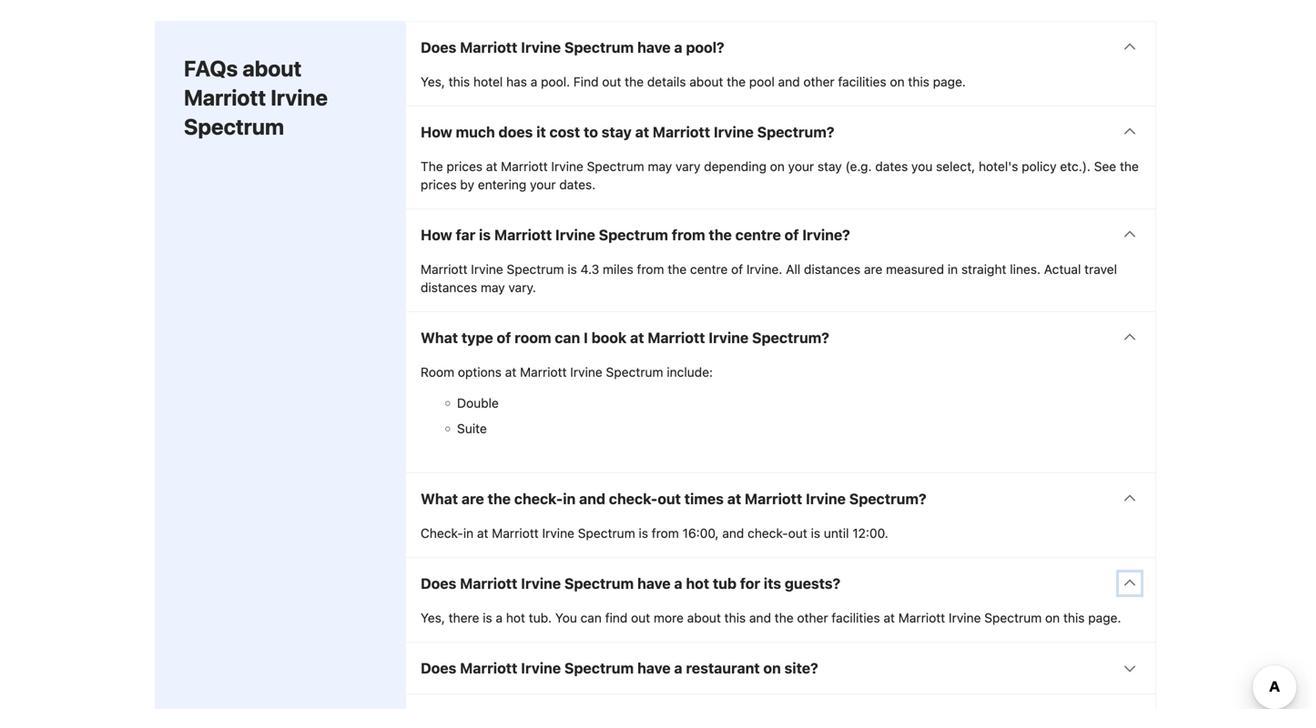 Task type: describe. For each thing, give the bounding box(es) containing it.
1 vertical spatial prices
[[421, 177, 457, 192]]

straight
[[961, 262, 1006, 277]]

is left until at the right bottom of the page
[[811, 526, 820, 541]]

at inside what are the check-in and check-out times at marriott irvine spectrum? dropdown button
[[727, 490, 741, 507]]

0 vertical spatial other
[[803, 74, 835, 89]]

travel
[[1085, 262, 1117, 277]]

until
[[824, 526, 849, 541]]

at inside how much does it cost to stay at marriott irvine spectrum? dropdown button
[[635, 123, 649, 140]]

pool
[[749, 74, 775, 89]]

about inside faqs about marriott irvine spectrum
[[242, 55, 302, 81]]

how far is marriott irvine spectrum from the centre of irvine? button
[[406, 209, 1155, 260]]

out down what are the check-in and check-out times at marriott irvine spectrum? dropdown button
[[788, 526, 807, 541]]

entering
[[478, 177, 526, 192]]

times
[[684, 490, 724, 507]]

irvine?
[[802, 226, 850, 243]]

pool?
[[686, 38, 724, 56]]

actual
[[1044, 262, 1081, 277]]

double
[[457, 395, 499, 410]]

does
[[499, 123, 533, 140]]

marriott inside "dropdown button"
[[460, 575, 517, 592]]

does marriott irvine spectrum have a restaurant on site? button
[[406, 643, 1155, 694]]

the inside the prices at marriott irvine spectrum may vary depending on your stay (e.g. dates you select, hotel's policy etc.). see the prices by entering your dates.
[[1120, 159, 1139, 174]]

etc.).
[[1060, 159, 1091, 174]]

what for what are the check-in and check-out times at marriott irvine spectrum?
[[421, 490, 458, 507]]

from for spectrum
[[672, 226, 705, 243]]

what are the check-in and check-out times at marriott irvine spectrum? button
[[406, 473, 1155, 524]]

0 vertical spatial distances
[[804, 262, 861, 277]]

1 vertical spatial other
[[797, 610, 828, 625]]

all
[[786, 262, 801, 277]]

2 vertical spatial spectrum?
[[849, 490, 927, 507]]

by
[[460, 177, 474, 192]]

miles
[[603, 262, 633, 277]]

of for irvine.
[[731, 262, 743, 277]]

what type of room can i book at marriott irvine spectrum? button
[[406, 312, 1155, 363]]

there
[[449, 610, 479, 625]]

policy
[[1022, 159, 1057, 174]]

dates.
[[559, 177, 596, 192]]

the
[[421, 159, 443, 174]]

irvine.
[[747, 262, 782, 277]]

yes, for does marriott irvine spectrum have a pool?
[[421, 74, 445, 89]]

and down for
[[749, 610, 771, 625]]

4.3
[[580, 262, 599, 277]]

how for how far is marriott irvine spectrum from the centre of irvine?
[[421, 226, 452, 243]]

irvine inside marriott irvine spectrum is 4.3 miles from the centre of irvine. all distances are measured in straight lines. actual travel distances may vary.
[[471, 262, 503, 277]]

find
[[605, 610, 628, 625]]

does marriott irvine spectrum have a restaurant on site?
[[421, 659, 818, 677]]

how for how much does it cost to stay at marriott irvine spectrum?
[[421, 123, 452, 140]]

0 horizontal spatial hot
[[506, 610, 525, 625]]

marriott inside the prices at marriott irvine spectrum may vary depending on your stay (e.g. dates you select, hotel's policy etc.). see the prices by entering your dates.
[[501, 159, 548, 174]]

2 vertical spatial in
[[463, 526, 474, 541]]

spectrum inside "dropdown button"
[[564, 575, 634, 592]]

1 vertical spatial your
[[530, 177, 556, 192]]

select,
[[936, 159, 975, 174]]

are inside dropdown button
[[462, 490, 484, 507]]

have for hot
[[637, 575, 671, 592]]

i
[[584, 329, 588, 346]]

what type of room can i book at marriott irvine spectrum?
[[421, 329, 829, 346]]

may inside marriott irvine spectrum is 4.3 miles from the centre of irvine. all distances are measured in straight lines. actual travel distances may vary.
[[481, 280, 505, 295]]

irvine inside faqs about marriott irvine spectrum
[[271, 84, 328, 110]]

in inside marriott irvine spectrum is 4.3 miles from the centre of irvine. all distances are measured in straight lines. actual travel distances may vary.
[[948, 262, 958, 277]]

are inside marriott irvine spectrum is 4.3 miles from the centre of irvine. all distances are measured in straight lines. actual travel distances may vary.
[[864, 262, 883, 277]]

does marriott irvine spectrum have a hot tub for its guests?
[[421, 575, 841, 592]]

0 horizontal spatial of
[[497, 329, 511, 346]]

room
[[421, 364, 454, 379]]

vary.
[[508, 280, 536, 295]]

lines.
[[1010, 262, 1041, 277]]

2 vertical spatial from
[[652, 526, 679, 541]]

from for miles
[[637, 262, 664, 277]]

hotel's
[[979, 159, 1018, 174]]

check-
[[421, 526, 463, 541]]

2 horizontal spatial check-
[[748, 526, 788, 541]]

yes, this hotel has a pool. find out the details about the pool and other facilities on this page.
[[421, 74, 966, 89]]

see
[[1094, 159, 1116, 174]]

and inside dropdown button
[[579, 490, 605, 507]]

pool.
[[541, 74, 570, 89]]

how much does it cost to stay at marriott irvine spectrum? button
[[406, 106, 1155, 157]]

accordion control element
[[405, 21, 1156, 709]]

guests?
[[785, 575, 841, 592]]

does marriott irvine spectrum have a pool? button
[[406, 22, 1155, 73]]

has
[[506, 74, 527, 89]]

0 vertical spatial your
[[788, 159, 814, 174]]

what are the check-in and check-out times at marriott irvine spectrum?
[[421, 490, 927, 507]]

far
[[456, 226, 476, 243]]

it
[[536, 123, 546, 140]]

centre for irvine.
[[690, 262, 728, 277]]

1 horizontal spatial check-
[[609, 490, 658, 507]]

check-in at marriott irvine spectrum is from 16:00, and check-out is until 12:00.
[[421, 526, 888, 541]]

depending
[[704, 159, 767, 174]]

restaurant
[[686, 659, 760, 677]]

much
[[456, 123, 495, 140]]

is right there
[[483, 610, 492, 625]]

does for does marriott irvine spectrum have a restaurant on site?
[[421, 659, 456, 677]]

stay inside the prices at marriott irvine spectrum may vary depending on your stay (e.g. dates you select, hotel's policy etc.). see the prices by entering your dates.
[[818, 159, 842, 174]]

1 vertical spatial facilities
[[832, 610, 880, 625]]

at down 12:00.
[[884, 610, 895, 625]]



Task type: vqa. For each thing, say whether or not it's contained in the screenshot.
rightmost Israel
no



Task type: locate. For each thing, give the bounding box(es) containing it.
room
[[515, 329, 551, 346]]

from down vary
[[672, 226, 705, 243]]

site?
[[784, 659, 818, 677]]

hot left tub.
[[506, 610, 525, 625]]

and right pool
[[778, 74, 800, 89]]

may left vary
[[648, 159, 672, 174]]

may inside the prices at marriott irvine spectrum may vary depending on your stay (e.g. dates you select, hotel's policy etc.). see the prices by entering your dates.
[[648, 159, 672, 174]]

what up room
[[421, 329, 458, 346]]

you
[[911, 159, 933, 174]]

3 have from the top
[[637, 659, 671, 677]]

1 vertical spatial hot
[[506, 610, 525, 625]]

1 horizontal spatial stay
[[818, 159, 842, 174]]

stay inside how much does it cost to stay at marriott irvine spectrum? dropdown button
[[602, 123, 632, 140]]

spectrum
[[564, 38, 634, 56], [184, 114, 284, 139], [587, 159, 644, 174], [599, 226, 668, 243], [507, 262, 564, 277], [606, 364, 663, 379], [578, 526, 635, 541], [564, 575, 634, 592], [984, 610, 1042, 625], [564, 659, 634, 677]]

3 does from the top
[[421, 659, 456, 677]]

other
[[803, 74, 835, 89], [797, 610, 828, 625]]

does
[[421, 38, 456, 56], [421, 575, 456, 592], [421, 659, 456, 677]]

1 have from the top
[[637, 38, 671, 56]]

0 vertical spatial may
[[648, 159, 672, 174]]

can left the i
[[555, 329, 580, 346]]

cost
[[550, 123, 580, 140]]

of right type
[[497, 329, 511, 346]]

1 vertical spatial page.
[[1088, 610, 1121, 625]]

a for hot
[[674, 575, 682, 592]]

2 horizontal spatial of
[[785, 226, 799, 243]]

marriott inside faqs about marriott irvine spectrum
[[184, 84, 266, 110]]

1 horizontal spatial distances
[[804, 262, 861, 277]]

the inside marriott irvine spectrum is 4.3 miles from the centre of irvine. all distances are measured in straight lines. actual travel distances may vary.
[[668, 262, 687, 277]]

marriott
[[460, 38, 517, 56], [184, 84, 266, 110], [653, 123, 710, 140], [501, 159, 548, 174], [494, 226, 552, 243], [421, 262, 468, 277], [648, 329, 705, 346], [520, 364, 567, 379], [745, 490, 802, 507], [492, 526, 539, 541], [460, 575, 517, 592], [898, 610, 945, 625], [460, 659, 517, 677]]

are
[[864, 262, 883, 277], [462, 490, 484, 507]]

vary
[[676, 159, 701, 174]]

does for does marriott irvine spectrum have a pool?
[[421, 38, 456, 56]]

have up "more"
[[637, 575, 671, 592]]

have up the details
[[637, 38, 671, 56]]

how up "the"
[[421, 123, 452, 140]]

0 vertical spatial are
[[864, 262, 883, 277]]

about down pool? at the right of the page
[[689, 74, 723, 89]]

0 vertical spatial how
[[421, 123, 452, 140]]

1 vertical spatial are
[[462, 490, 484, 507]]

can
[[555, 329, 580, 346], [581, 610, 602, 625]]

room options at marriott irvine spectrum include:
[[421, 364, 713, 379]]

stay left (e.g.
[[818, 159, 842, 174]]

type
[[462, 329, 493, 346]]

16:00,
[[682, 526, 719, 541]]

can inside what type of room can i book at marriott irvine spectrum? dropdown button
[[555, 329, 580, 346]]

does for does marriott irvine spectrum have a hot tub for its guests?
[[421, 575, 456, 592]]

0 horizontal spatial check-
[[514, 490, 563, 507]]

have down "more"
[[637, 659, 671, 677]]

what for what type of room can i book at marriott irvine spectrum?
[[421, 329, 458, 346]]

0 vertical spatial spectrum?
[[757, 123, 834, 140]]

suite
[[457, 421, 487, 436]]

is
[[479, 226, 491, 243], [567, 262, 577, 277], [639, 526, 648, 541], [811, 526, 820, 541], [483, 610, 492, 625]]

at inside what type of room can i book at marriott irvine spectrum? dropdown button
[[630, 329, 644, 346]]

1 does from the top
[[421, 38, 456, 56]]

0 horizontal spatial distances
[[421, 280, 477, 295]]

out right "find"
[[602, 74, 621, 89]]

include:
[[667, 364, 713, 379]]

this
[[449, 74, 470, 89], [908, 74, 930, 89], [724, 610, 746, 625], [1063, 610, 1085, 625]]

2 have from the top
[[637, 575, 671, 592]]

out inside what are the check-in and check-out times at marriott irvine spectrum? dropdown button
[[658, 490, 681, 507]]

of inside marriott irvine spectrum is 4.3 miles from the centre of irvine. all distances are measured in straight lines. actual travel distances may vary.
[[731, 262, 743, 277]]

does inside does marriott irvine spectrum have a pool? dropdown button
[[421, 38, 456, 56]]

from inside dropdown button
[[672, 226, 705, 243]]

does inside does marriott irvine spectrum have a hot tub for its guests? "dropdown button"
[[421, 575, 456, 592]]

0 vertical spatial yes,
[[421, 74, 445, 89]]

of for irvine?
[[785, 226, 799, 243]]

the
[[625, 74, 644, 89], [727, 74, 746, 89], [1120, 159, 1139, 174], [709, 226, 732, 243], [668, 262, 687, 277], [488, 490, 511, 507], [775, 610, 794, 625]]

in inside dropdown button
[[563, 490, 576, 507]]

a left restaurant
[[674, 659, 682, 677]]

for
[[740, 575, 760, 592]]

2 does from the top
[[421, 575, 456, 592]]

facilities
[[838, 74, 887, 89], [832, 610, 880, 625]]

yes,
[[421, 74, 445, 89], [421, 610, 445, 625]]

spectrum? up the prices at marriott irvine spectrum may vary depending on your stay (e.g. dates you select, hotel's policy etc.). see the prices by entering your dates.
[[757, 123, 834, 140]]

at inside the prices at marriott irvine spectrum may vary depending on your stay (e.g. dates you select, hotel's policy etc.). see the prices by entering your dates.
[[486, 159, 497, 174]]

its
[[764, 575, 781, 592]]

is inside how far is marriott irvine spectrum from the centre of irvine? dropdown button
[[479, 226, 491, 243]]

other down does marriott irvine spectrum have a pool? dropdown button
[[803, 74, 835, 89]]

can right you
[[581, 610, 602, 625]]

what up check-
[[421, 490, 458, 507]]

find
[[573, 74, 599, 89]]

is left the 4.3
[[567, 262, 577, 277]]

of left irvine.
[[731, 262, 743, 277]]

0 vertical spatial stay
[[602, 123, 632, 140]]

from inside marriott irvine spectrum is 4.3 miles from the centre of irvine. all distances are measured in straight lines. actual travel distances may vary.
[[637, 262, 664, 277]]

2 yes, from the top
[[421, 610, 445, 625]]

on inside the prices at marriott irvine spectrum may vary depending on your stay (e.g. dates you select, hotel's policy etc.). see the prices by entering your dates.
[[770, 159, 785, 174]]

prices
[[447, 159, 483, 174], [421, 177, 457, 192]]

at right the options at the left bottom of page
[[505, 364, 516, 379]]

1 horizontal spatial centre
[[735, 226, 781, 243]]

are left measured
[[864, 262, 883, 277]]

1 horizontal spatial page.
[[1088, 610, 1121, 625]]

0 horizontal spatial page.
[[933, 74, 966, 89]]

0 vertical spatial have
[[637, 38, 671, 56]]

options
[[458, 364, 502, 379]]

on
[[890, 74, 905, 89], [770, 159, 785, 174], [1045, 610, 1060, 625], [763, 659, 781, 677]]

0 vertical spatial from
[[672, 226, 705, 243]]

0 vertical spatial can
[[555, 329, 580, 346]]

how left the far
[[421, 226, 452, 243]]

a
[[674, 38, 682, 56], [531, 74, 537, 89], [674, 575, 682, 592], [496, 610, 503, 625], [674, 659, 682, 677]]

tub.
[[529, 610, 552, 625]]

2 how from the top
[[421, 226, 452, 243]]

0 horizontal spatial in
[[463, 526, 474, 541]]

spectrum inside the prices at marriott irvine spectrum may vary depending on your stay (e.g. dates you select, hotel's policy etc.). see the prices by entering your dates.
[[587, 159, 644, 174]]

about right faqs at left top
[[242, 55, 302, 81]]

centre inside marriott irvine spectrum is 4.3 miles from the centre of irvine. all distances are measured in straight lines. actual travel distances may vary.
[[690, 262, 728, 277]]

1 what from the top
[[421, 329, 458, 346]]

1 vertical spatial spectrum?
[[752, 329, 829, 346]]

marriott irvine spectrum is 4.3 miles from the centre of irvine. all distances are measured in straight lines. actual travel distances may vary.
[[421, 262, 1117, 295]]

a inside "dropdown button"
[[674, 575, 682, 592]]

(e.g.
[[845, 159, 872, 174]]

0 vertical spatial what
[[421, 329, 458, 346]]

2 vertical spatial does
[[421, 659, 456, 677]]

spectrum? up 12:00.
[[849, 490, 927, 507]]

how far is marriott irvine spectrum from the centre of irvine?
[[421, 226, 850, 243]]

other down guests?
[[797, 610, 828, 625]]

centre
[[735, 226, 781, 243], [690, 262, 728, 277]]

measured
[[886, 262, 944, 277]]

1 how from the top
[[421, 123, 452, 140]]

centre inside dropdown button
[[735, 226, 781, 243]]

centre for irvine?
[[735, 226, 781, 243]]

facilities up (e.g.
[[838, 74, 887, 89]]

from
[[672, 226, 705, 243], [637, 262, 664, 277], [652, 526, 679, 541]]

does marriott irvine spectrum have a pool?
[[421, 38, 724, 56]]

and right 16:00,
[[722, 526, 744, 541]]

1 vertical spatial have
[[637, 575, 671, 592]]

on inside dropdown button
[[763, 659, 781, 677]]

yes, for does marriott irvine spectrum have a hot tub for its guests?
[[421, 610, 445, 625]]

hot left tub
[[686, 575, 709, 592]]

1 vertical spatial yes,
[[421, 610, 445, 625]]

book
[[591, 329, 627, 346]]

a for pool?
[[674, 38, 682, 56]]

have inside "dropdown button"
[[637, 575, 671, 592]]

irvine
[[521, 38, 561, 56], [271, 84, 328, 110], [714, 123, 754, 140], [551, 159, 583, 174], [555, 226, 595, 243], [471, 262, 503, 277], [709, 329, 749, 346], [570, 364, 602, 379], [806, 490, 846, 507], [542, 526, 574, 541], [521, 575, 561, 592], [949, 610, 981, 625], [521, 659, 561, 677]]

and up check-in at marriott irvine spectrum is from 16:00, and check-out is until 12:00.
[[579, 490, 605, 507]]

yes, left hotel
[[421, 74, 445, 89]]

from right miles
[[637, 262, 664, 277]]

at right to
[[635, 123, 649, 140]]

hot inside "dropdown button"
[[686, 575, 709, 592]]

at right check-
[[477, 526, 488, 541]]

0 vertical spatial page.
[[933, 74, 966, 89]]

distances
[[804, 262, 861, 277], [421, 280, 477, 295]]

about
[[242, 55, 302, 81], [689, 74, 723, 89], [687, 610, 721, 625]]

1 horizontal spatial your
[[788, 159, 814, 174]]

facilities down guests?
[[832, 610, 880, 625]]

of
[[785, 226, 799, 243], [731, 262, 743, 277], [497, 329, 511, 346]]

0 vertical spatial does
[[421, 38, 456, 56]]

in
[[948, 262, 958, 277], [563, 490, 576, 507], [463, 526, 474, 541]]

1 vertical spatial may
[[481, 280, 505, 295]]

spectrum inside faqs about marriott irvine spectrum
[[184, 114, 284, 139]]

your down how much does it cost to stay at marriott irvine spectrum? dropdown button
[[788, 159, 814, 174]]

spectrum? for how much does it cost to stay at marriott irvine spectrum?
[[757, 123, 834, 140]]

1 horizontal spatial may
[[648, 159, 672, 174]]

2 vertical spatial have
[[637, 659, 671, 677]]

0 vertical spatial hot
[[686, 575, 709, 592]]

distances down irvine?
[[804, 262, 861, 277]]

0 vertical spatial of
[[785, 226, 799, 243]]

is right the far
[[479, 226, 491, 243]]

spectrum? for what type of room can i book at marriott irvine spectrum?
[[752, 329, 829, 346]]

0 horizontal spatial are
[[462, 490, 484, 507]]

your
[[788, 159, 814, 174], [530, 177, 556, 192]]

to
[[584, 123, 598, 140]]

1 vertical spatial distances
[[421, 280, 477, 295]]

irvine inside the prices at marriott irvine spectrum may vary depending on your stay (e.g. dates you select, hotel's policy etc.). see the prices by entering your dates.
[[551, 159, 583, 174]]

out
[[602, 74, 621, 89], [658, 490, 681, 507], [788, 526, 807, 541], [631, 610, 650, 625]]

the prices at marriott irvine spectrum may vary depending on your stay (e.g. dates you select, hotel's policy etc.). see the prices by entering your dates.
[[421, 159, 1139, 192]]

distances down the far
[[421, 280, 477, 295]]

have
[[637, 38, 671, 56], [637, 575, 671, 592], [637, 659, 671, 677]]

0 vertical spatial centre
[[735, 226, 781, 243]]

are up check-
[[462, 490, 484, 507]]

a up "more"
[[674, 575, 682, 592]]

does marriott irvine spectrum have a hot tub for its guests? button
[[406, 558, 1155, 609]]

2 horizontal spatial in
[[948, 262, 958, 277]]

out left times
[[658, 490, 681, 507]]

12:00.
[[852, 526, 888, 541]]

2 what from the top
[[421, 490, 458, 507]]

how much does it cost to stay at marriott irvine spectrum?
[[421, 123, 834, 140]]

prices down "the"
[[421, 177, 457, 192]]

a right there
[[496, 610, 503, 625]]

and
[[778, 74, 800, 89], [579, 490, 605, 507], [722, 526, 744, 541], [749, 610, 771, 625]]

prices up by
[[447, 159, 483, 174]]

0 horizontal spatial may
[[481, 280, 505, 295]]

faqs about marriott irvine spectrum
[[184, 55, 328, 139]]

0 horizontal spatial your
[[530, 177, 556, 192]]

dates
[[875, 159, 908, 174]]

irvine inside "dropdown button"
[[521, 575, 561, 592]]

may left vary.
[[481, 280, 505, 295]]

1 vertical spatial can
[[581, 610, 602, 625]]

1 vertical spatial does
[[421, 575, 456, 592]]

0 horizontal spatial stay
[[602, 123, 632, 140]]

yes, left there
[[421, 610, 445, 625]]

0 vertical spatial in
[[948, 262, 958, 277]]

spectrum? down marriott irvine spectrum is 4.3 miles from the centre of irvine. all distances are measured in straight lines. actual travel distances may vary.
[[752, 329, 829, 346]]

hot
[[686, 575, 709, 592], [506, 610, 525, 625]]

you
[[555, 610, 577, 625]]

at right times
[[727, 490, 741, 507]]

out right find
[[631, 610, 650, 625]]

about right "more"
[[687, 610, 721, 625]]

details
[[647, 74, 686, 89]]

0 horizontal spatial centre
[[690, 262, 728, 277]]

1 horizontal spatial of
[[731, 262, 743, 277]]

1 vertical spatial centre
[[690, 262, 728, 277]]

is down what are the check-in and check-out times at marriott irvine spectrum?
[[639, 526, 648, 541]]

spectrum inside marriott irvine spectrum is 4.3 miles from the centre of irvine. all distances are measured in straight lines. actual travel distances may vary.
[[507, 262, 564, 277]]

1 vertical spatial from
[[637, 262, 664, 277]]

1 vertical spatial how
[[421, 226, 452, 243]]

marriott inside marriott irvine spectrum is 4.3 miles from the centre of irvine. all distances are measured in straight lines. actual travel distances may vary.
[[421, 262, 468, 277]]

centre left irvine.
[[690, 262, 728, 277]]

0 vertical spatial facilities
[[838, 74, 887, 89]]

your left dates.
[[530, 177, 556, 192]]

stay right to
[[602, 123, 632, 140]]

have for restaurant
[[637, 659, 671, 677]]

more
[[654, 610, 684, 625]]

1 horizontal spatial hot
[[686, 575, 709, 592]]

from left 16:00,
[[652, 526, 679, 541]]

tub
[[713, 575, 737, 592]]

faqs
[[184, 55, 238, 81]]

1 horizontal spatial in
[[563, 490, 576, 507]]

is inside marriott irvine spectrum is 4.3 miles from the centre of irvine. all distances are measured in straight lines. actual travel distances may vary.
[[567, 262, 577, 277]]

1 vertical spatial of
[[731, 262, 743, 277]]

how
[[421, 123, 452, 140], [421, 226, 452, 243]]

centre up irvine.
[[735, 226, 781, 243]]

1 yes, from the top
[[421, 74, 445, 89]]

0 vertical spatial prices
[[447, 159, 483, 174]]

a for restaurant
[[674, 659, 682, 677]]

a right has
[[531, 74, 537, 89]]

does inside "does marriott irvine spectrum have a restaurant on site?" dropdown button
[[421, 659, 456, 677]]

a left pool? at the right of the page
[[674, 38, 682, 56]]

2 vertical spatial of
[[497, 329, 511, 346]]

1 vertical spatial stay
[[818, 159, 842, 174]]

1 horizontal spatial are
[[864, 262, 883, 277]]

hotel
[[473, 74, 503, 89]]

page.
[[933, 74, 966, 89], [1088, 610, 1121, 625]]

yes, there is a hot tub. you can find out more about this and the other facilities at marriott irvine spectrum on this page.
[[421, 610, 1121, 625]]

of up all
[[785, 226, 799, 243]]

stay
[[602, 123, 632, 140], [818, 159, 842, 174]]

at up entering
[[486, 159, 497, 174]]

1 vertical spatial what
[[421, 490, 458, 507]]

have for pool?
[[637, 38, 671, 56]]

1 vertical spatial in
[[563, 490, 576, 507]]

at right book
[[630, 329, 644, 346]]

spectrum?
[[757, 123, 834, 140], [752, 329, 829, 346], [849, 490, 927, 507]]



